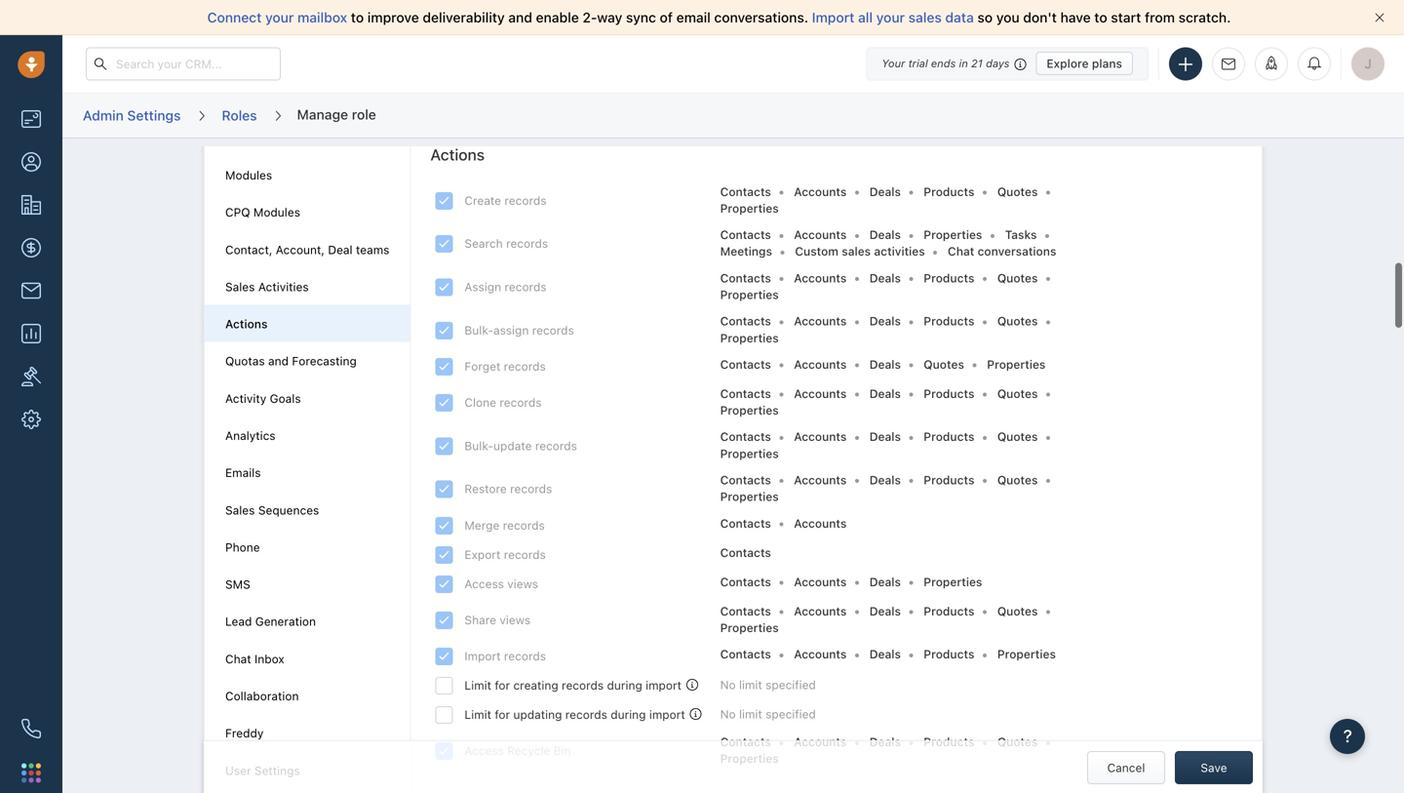 Task type: describe. For each thing, give the bounding box(es) containing it.
products for clone records
[[924, 387, 975, 400]]

contacts for forget records
[[721, 357, 772, 371]]

chat for chat conversations
[[948, 245, 975, 258]]

in
[[959, 57, 969, 70]]

9 products from the top
[[924, 735, 975, 749]]

your
[[882, 57, 906, 70]]

products for share views
[[924, 604, 975, 618]]

share
[[465, 613, 497, 627]]

phone
[[225, 540, 260, 554]]

access views
[[465, 577, 538, 590]]

merge
[[465, 518, 500, 532]]

21
[[972, 57, 983, 70]]

contacts for create records
[[721, 185, 772, 198]]

1 your from the left
[[265, 9, 294, 25]]

days
[[986, 57, 1010, 70]]

10 contacts from the top
[[721, 546, 772, 559]]

explore
[[1047, 57, 1089, 70]]

sales activities
[[225, 280, 309, 294]]

account,
[[276, 243, 325, 256]]

contacts for search records
[[721, 228, 772, 242]]

products for create records
[[924, 185, 975, 198]]

during for limit for creating records during import
[[607, 679, 643, 692]]

quotes for restore records
[[998, 473, 1038, 487]]

assign records
[[465, 280, 547, 294]]

Search your CRM... text field
[[86, 47, 281, 80]]

trial
[[909, 57, 928, 70]]

contacts for bulk-update records
[[721, 430, 772, 444]]

deals for search records
[[870, 228, 901, 242]]

chat conversations
[[948, 245, 1057, 258]]

roles link
[[221, 100, 258, 131]]

emails link
[[225, 466, 261, 480]]

accounts for clone records
[[794, 387, 847, 400]]

accounts for bulk-update records
[[794, 430, 847, 444]]

explore plans link
[[1036, 52, 1134, 75]]

deals for forget records
[[870, 357, 901, 371]]

so
[[978, 9, 993, 25]]

accounts for search records
[[794, 228, 847, 242]]

records for restore records
[[510, 482, 552, 496]]

quotes properties for share views
[[721, 604, 1038, 634]]

deals for create records
[[870, 185, 901, 198]]

sms link
[[225, 578, 251, 591]]

access for access recycle bin
[[465, 744, 504, 758]]

user settings link
[[225, 764, 300, 777]]

no limit specified for limit for creating records during import
[[721, 678, 816, 692]]

assign
[[494, 323, 529, 337]]

quotes properties for assign records
[[721, 271, 1038, 301]]

recycle
[[508, 744, 551, 758]]

enable
[[536, 9, 579, 25]]

forget
[[465, 359, 501, 373]]

manage role
[[297, 106, 376, 122]]

no for limit for updating records during import
[[721, 707, 736, 721]]

bin
[[554, 744, 571, 758]]

12 deals from the top
[[870, 735, 901, 749]]

import for limit for creating records during import
[[646, 679, 682, 692]]

export
[[465, 548, 501, 561]]

bulk- for update
[[465, 439, 494, 452]]

meetings
[[721, 245, 773, 258]]

accounts for create records
[[794, 185, 847, 198]]

sequences
[[258, 503, 319, 517]]

0 vertical spatial modules
[[225, 168, 272, 182]]

chat inbox link
[[225, 652, 285, 666]]

deals for access views
[[870, 575, 901, 589]]

products for assign records
[[924, 271, 975, 285]]

save
[[1201, 761, 1228, 775]]

accounts for merge records
[[794, 516, 847, 530]]

sales sequences
[[225, 503, 319, 517]]

records for assign records
[[505, 280, 547, 294]]

actions link
[[225, 317, 268, 331]]

what's new image
[[1265, 56, 1279, 70]]

search
[[465, 237, 503, 250]]

records for create records
[[505, 194, 547, 207]]

cpq modules
[[225, 205, 300, 219]]

accounts for share views
[[794, 604, 847, 618]]

lead
[[225, 615, 252, 628]]

contact,
[[225, 243, 273, 256]]

freddy
[[225, 726, 264, 740]]

access for access views
[[465, 577, 504, 590]]

quotas and forecasting
[[225, 354, 357, 368]]

1 horizontal spatial actions
[[431, 146, 485, 164]]

limit for updating records during import
[[465, 708, 686, 721]]

merge records
[[465, 518, 545, 532]]

products for import records
[[924, 647, 975, 661]]

no limit specified for limit for updating records during import
[[721, 707, 816, 721]]

clone
[[465, 396, 497, 409]]

admin settings link
[[82, 100, 182, 131]]

13 accounts from the top
[[794, 735, 847, 749]]

freddy link
[[225, 726, 264, 740]]

specified for limit for updating records during import
[[766, 707, 816, 721]]

import all your sales data link
[[812, 9, 978, 25]]

conversations.
[[715, 9, 809, 25]]

freshworks switcher image
[[21, 763, 41, 783]]

roles
[[222, 107, 257, 123]]

have
[[1061, 9, 1091, 25]]

records for clone records
[[500, 396, 542, 409]]

1 vertical spatial modules
[[253, 205, 300, 219]]

8 quotes properties from the top
[[721, 735, 1038, 765]]

all
[[859, 9, 873, 25]]

save button
[[1176, 751, 1254, 784]]

for for creating
[[495, 679, 510, 692]]

deals for bulk-update records
[[870, 430, 901, 444]]

import for limit for updating records during import
[[650, 708, 686, 721]]

quotas and forecasting link
[[225, 354, 357, 368]]

deals for clone records
[[870, 387, 901, 400]]

admin
[[83, 107, 124, 123]]

settings for admin settings
[[127, 107, 181, 123]]

quotas
[[225, 354, 265, 368]]

quotes for bulk-assign records
[[998, 314, 1038, 328]]

2-
[[583, 9, 597, 25]]

import records
[[465, 649, 546, 663]]

this is a daily limit that applies to contacts, accounts, and deals. image for limit for creating records during import
[[687, 679, 698, 691]]

properties image
[[21, 367, 41, 386]]

deals for import records
[[870, 647, 901, 661]]

teams
[[356, 243, 390, 256]]

role
[[352, 106, 376, 122]]

sync
[[626, 9, 656, 25]]

deal
[[328, 243, 353, 256]]

create records
[[465, 194, 547, 207]]

contacts for restore records
[[721, 473, 772, 487]]

during for limit for updating records during import
[[611, 708, 646, 721]]

lead generation link
[[225, 615, 316, 628]]

creating
[[514, 679, 559, 692]]

quotes for bulk-update records
[[998, 430, 1038, 444]]

data
[[946, 9, 974, 25]]



Task type: locate. For each thing, give the bounding box(es) containing it.
sales activities link
[[225, 280, 309, 294]]

1 vertical spatial no
[[721, 707, 736, 721]]

updating
[[514, 708, 562, 721]]

5 products from the top
[[924, 430, 975, 444]]

1 vertical spatial limit
[[465, 708, 492, 721]]

for down the import records
[[495, 679, 510, 692]]

of
[[660, 9, 673, 25]]

1 vertical spatial this is a daily limit that applies to contacts, accounts, and deals. image
[[690, 708, 702, 720]]

deals for share views
[[870, 604, 901, 618]]

8 products from the top
[[924, 647, 975, 661]]

no for limit for creating records during import
[[721, 678, 736, 692]]

0 vertical spatial specified
[[766, 678, 816, 692]]

collaboration
[[225, 689, 299, 703]]

tasks meetings
[[721, 228, 1037, 258]]

1 vertical spatial import
[[465, 649, 501, 663]]

sales for sales activities
[[225, 280, 255, 294]]

0 vertical spatial no limit specified
[[721, 678, 816, 692]]

0 horizontal spatial actions
[[225, 317, 268, 331]]

1 to from the left
[[351, 9, 364, 25]]

7 quotes properties from the top
[[721, 604, 1038, 634]]

1 vertical spatial during
[[611, 708, 646, 721]]

4 products from the top
[[924, 387, 975, 400]]

quotes properties for bulk-update records
[[721, 430, 1038, 460]]

limit for limit for updating records during import
[[739, 707, 763, 721]]

bulk-update records
[[465, 439, 577, 452]]

products for bulk-update records
[[924, 430, 975, 444]]

actions up "quotas"
[[225, 317, 268, 331]]

search records
[[465, 237, 548, 250]]

ends
[[932, 57, 956, 70]]

during up limit for updating records during import
[[607, 679, 643, 692]]

quotes for assign records
[[998, 271, 1038, 285]]

connect
[[207, 9, 262, 25]]

1 vertical spatial limit
[[739, 707, 763, 721]]

1 contacts from the top
[[721, 185, 772, 198]]

0 horizontal spatial settings
[[127, 107, 181, 123]]

products for bulk-assign records
[[924, 314, 975, 328]]

activities
[[874, 245, 925, 258]]

custom
[[795, 245, 839, 258]]

8 accounts from the top
[[794, 473, 847, 487]]

4 quotes properties from the top
[[721, 387, 1038, 417]]

10 accounts from the top
[[794, 575, 847, 589]]

3 quotes properties from the top
[[721, 314, 1038, 345]]

phone image
[[21, 719, 41, 738]]

modules right cpq at the left
[[253, 205, 300, 219]]

quotes for clone records
[[998, 387, 1038, 400]]

cancel button
[[1088, 751, 1166, 784]]

update
[[494, 439, 532, 452]]

2 specified from the top
[[766, 707, 816, 721]]

lead generation
[[225, 615, 316, 628]]

contacts for import records
[[721, 647, 772, 661]]

0 vertical spatial views
[[508, 577, 538, 590]]

6 accounts from the top
[[794, 387, 847, 400]]

for
[[495, 679, 510, 692], [495, 708, 510, 721]]

quotes properties for restore records
[[721, 473, 1038, 504]]

0 vertical spatial access
[[465, 577, 504, 590]]

9 contacts from the top
[[721, 516, 772, 530]]

accounts for access views
[[794, 575, 847, 589]]

14 contacts from the top
[[721, 735, 772, 749]]

0 vertical spatial for
[[495, 679, 510, 692]]

tasks
[[1006, 228, 1037, 242]]

cpq
[[225, 205, 250, 219]]

conversations
[[978, 245, 1057, 258]]

6 deals from the top
[[870, 387, 901, 400]]

1 no from the top
[[721, 678, 736, 692]]

generation
[[255, 615, 316, 628]]

0 horizontal spatial import
[[465, 649, 501, 663]]

13 contacts from the top
[[721, 647, 772, 661]]

import
[[646, 679, 682, 692], [650, 708, 686, 721]]

1 deals from the top
[[870, 185, 901, 198]]

10 deals from the top
[[870, 604, 901, 618]]

1 horizontal spatial sales
[[909, 9, 942, 25]]

1 vertical spatial views
[[500, 613, 531, 627]]

contact, account, deal teams link
[[225, 243, 390, 256]]

3 contacts from the top
[[721, 271, 772, 285]]

connect your mailbox link
[[207, 9, 351, 25]]

bulk- for assign
[[465, 323, 494, 337]]

analytics
[[225, 429, 276, 442]]

manage
[[297, 106, 348, 122]]

1 horizontal spatial chat
[[948, 245, 975, 258]]

1 vertical spatial specified
[[766, 707, 816, 721]]

2 deals from the top
[[870, 228, 901, 242]]

accounts for bulk-assign records
[[794, 314, 847, 328]]

contacts for access views
[[721, 575, 772, 589]]

deals
[[870, 185, 901, 198], [870, 228, 901, 242], [870, 271, 901, 285], [870, 314, 901, 328], [870, 357, 901, 371], [870, 387, 901, 400], [870, 430, 901, 444], [870, 473, 901, 487], [870, 575, 901, 589], [870, 604, 901, 618], [870, 647, 901, 661], [870, 735, 901, 749]]

access down export
[[465, 577, 504, 590]]

1 vertical spatial for
[[495, 708, 510, 721]]

sales sequences link
[[225, 503, 319, 517]]

0 vertical spatial sales
[[909, 9, 942, 25]]

1 vertical spatial chat
[[225, 652, 251, 666]]

phone element
[[12, 709, 51, 748]]

0 vertical spatial sales
[[225, 280, 255, 294]]

0 horizontal spatial to
[[351, 9, 364, 25]]

mailbox
[[298, 9, 347, 25]]

sales up phone
[[225, 503, 255, 517]]

and left enable
[[509, 9, 533, 25]]

collaboration link
[[225, 689, 299, 703]]

views down export records
[[508, 577, 538, 590]]

modules link
[[225, 168, 272, 182]]

4 deals from the top
[[870, 314, 901, 328]]

views right the share
[[500, 613, 531, 627]]

chat left conversations
[[948, 245, 975, 258]]

deals for assign records
[[870, 271, 901, 285]]

bulk- up 'forget'
[[465, 323, 494, 337]]

sales
[[909, 9, 942, 25], [842, 245, 871, 258]]

views
[[508, 577, 538, 590], [500, 613, 531, 627]]

emails
[[225, 466, 261, 480]]

activity goals link
[[225, 392, 301, 405]]

0 vertical spatial import
[[646, 679, 682, 692]]

2 accounts from the top
[[794, 228, 847, 242]]

limit for limit for creating records during import
[[465, 679, 492, 692]]

activity
[[225, 392, 267, 405]]

for left updating
[[495, 708, 510, 721]]

0 vertical spatial during
[[607, 679, 643, 692]]

bulk-assign records
[[465, 323, 574, 337]]

accounts for restore records
[[794, 473, 847, 487]]

products for restore records
[[924, 473, 975, 487]]

1 products from the top
[[924, 185, 975, 198]]

share views
[[465, 613, 531, 627]]

contacts for merge records
[[721, 516, 772, 530]]

7 products from the top
[[924, 604, 975, 618]]

0 vertical spatial import
[[812, 9, 855, 25]]

clone records
[[465, 396, 542, 409]]

accounts for forget records
[[794, 357, 847, 371]]

restore
[[465, 482, 507, 496]]

goals
[[270, 392, 301, 405]]

sales left data
[[909, 9, 942, 25]]

1 vertical spatial bulk-
[[465, 439, 494, 452]]

0 vertical spatial actions
[[431, 146, 485, 164]]

import down the share
[[465, 649, 501, 663]]

1 horizontal spatial import
[[812, 9, 855, 25]]

forecasting
[[292, 354, 357, 368]]

bulk- down clone
[[465, 439, 494, 452]]

3 deals from the top
[[870, 271, 901, 285]]

0 vertical spatial no
[[721, 678, 736, 692]]

0 vertical spatial chat
[[948, 245, 975, 258]]

records for forget records
[[504, 359, 546, 373]]

records for import records
[[504, 649, 546, 663]]

bulk-
[[465, 323, 494, 337], [465, 439, 494, 452]]

2 no from the top
[[721, 707, 736, 721]]

to left start
[[1095, 9, 1108, 25]]

records for export records
[[504, 548, 546, 561]]

accounts for assign records
[[794, 271, 847, 285]]

11 deals from the top
[[870, 647, 901, 661]]

2 for from the top
[[495, 708, 510, 721]]

contacts
[[721, 185, 772, 198], [721, 228, 772, 242], [721, 271, 772, 285], [721, 314, 772, 328], [721, 357, 772, 371], [721, 387, 772, 400], [721, 430, 772, 444], [721, 473, 772, 487], [721, 516, 772, 530], [721, 546, 772, 559], [721, 575, 772, 589], [721, 604, 772, 618], [721, 647, 772, 661], [721, 735, 772, 749]]

0 vertical spatial and
[[509, 9, 533, 25]]

0 vertical spatial this is a daily limit that applies to contacts, accounts, and deals. image
[[687, 679, 698, 691]]

1 access from the top
[[465, 577, 504, 590]]

deals for restore records
[[870, 473, 901, 487]]

activity goals
[[225, 392, 301, 405]]

2 no limit specified from the top
[[721, 707, 816, 721]]

during
[[607, 679, 643, 692], [611, 708, 646, 721]]

0 horizontal spatial and
[[268, 354, 289, 368]]

actions
[[431, 146, 485, 164], [225, 317, 268, 331]]

quotes for create records
[[998, 185, 1038, 198]]

contacts for assign records
[[721, 271, 772, 285]]

user settings
[[225, 764, 300, 777]]

2 quotes properties from the top
[[721, 271, 1038, 301]]

11 contacts from the top
[[721, 575, 772, 589]]

views for access views
[[508, 577, 538, 590]]

records for search records
[[506, 237, 548, 250]]

2 to from the left
[[1095, 9, 1108, 25]]

limit down the import records
[[465, 679, 492, 692]]

12 contacts from the top
[[721, 604, 772, 618]]

create
[[465, 194, 501, 207]]

2 sales from the top
[[225, 503, 255, 517]]

6 contacts from the top
[[721, 387, 772, 400]]

cpq modules link
[[225, 205, 300, 219]]

4 contacts from the top
[[721, 314, 772, 328]]

quotes properties for create records
[[721, 185, 1038, 215]]

admin settings
[[83, 107, 181, 123]]

sales up actions link
[[225, 280, 255, 294]]

1 vertical spatial sales
[[225, 503, 255, 517]]

2 access from the top
[[465, 744, 504, 758]]

import
[[812, 9, 855, 25], [465, 649, 501, 663]]

activities
[[258, 280, 309, 294]]

1 horizontal spatial to
[[1095, 9, 1108, 25]]

5 deals from the top
[[870, 357, 901, 371]]

1 quotes properties from the top
[[721, 185, 1038, 215]]

1 horizontal spatial your
[[877, 9, 905, 25]]

sales right "custom"
[[842, 245, 871, 258]]

chat for chat inbox
[[225, 652, 251, 666]]

1 for from the top
[[495, 679, 510, 692]]

7 deals from the top
[[870, 430, 901, 444]]

to
[[351, 9, 364, 25], [1095, 9, 1108, 25]]

1 vertical spatial import
[[650, 708, 686, 721]]

quotes properties for bulk-assign records
[[721, 314, 1038, 345]]

11 accounts from the top
[[794, 604, 847, 618]]

your left mailbox
[[265, 9, 294, 25]]

1 vertical spatial actions
[[225, 317, 268, 331]]

6 quotes properties from the top
[[721, 473, 1038, 504]]

8 contacts from the top
[[721, 473, 772, 487]]

accounts for import records
[[794, 647, 847, 661]]

9 deals from the top
[[870, 575, 901, 589]]

during down limit for creating records during import
[[611, 708, 646, 721]]

contacts for bulk-assign records
[[721, 314, 772, 328]]

3 products from the top
[[924, 314, 975, 328]]

specified for limit for creating records during import
[[766, 678, 816, 692]]

chat left inbox
[[225, 652, 251, 666]]

1 vertical spatial and
[[268, 354, 289, 368]]

no limit specified
[[721, 678, 816, 692], [721, 707, 816, 721]]

1 no limit specified from the top
[[721, 678, 816, 692]]

plans
[[1093, 57, 1123, 70]]

inbox
[[255, 652, 285, 666]]

no
[[721, 678, 736, 692], [721, 707, 736, 721]]

this is a daily limit that applies to contacts, accounts, and deals. image
[[687, 679, 698, 691], [690, 708, 702, 720]]

to right mailbox
[[351, 9, 364, 25]]

1 limit from the top
[[465, 679, 492, 692]]

3 accounts from the top
[[794, 271, 847, 285]]

scratch.
[[1179, 9, 1232, 25]]

1 bulk- from the top
[[465, 323, 494, 337]]

custom sales activities
[[795, 245, 925, 258]]

limit
[[739, 678, 763, 692], [739, 707, 763, 721]]

0 vertical spatial limit
[[739, 678, 763, 692]]

sms
[[225, 578, 251, 591]]

phone link
[[225, 540, 260, 554]]

properties
[[721, 201, 779, 215], [924, 228, 983, 242], [721, 288, 779, 301], [721, 331, 779, 345], [988, 357, 1046, 371], [721, 403, 779, 417], [721, 447, 779, 460], [721, 490, 779, 504], [924, 575, 983, 589], [721, 621, 779, 634], [998, 647, 1056, 661], [721, 752, 779, 765]]

contacts for share views
[[721, 604, 772, 618]]

for for updating
[[495, 708, 510, 721]]

1 vertical spatial access
[[465, 744, 504, 758]]

12 accounts from the top
[[794, 647, 847, 661]]

send email image
[[1222, 58, 1236, 71]]

0 horizontal spatial your
[[265, 9, 294, 25]]

restore records
[[465, 482, 552, 496]]

settings right admin
[[127, 107, 181, 123]]

2 limit from the top
[[465, 708, 492, 721]]

way
[[597, 9, 623, 25]]

0 vertical spatial limit
[[465, 679, 492, 692]]

1 sales from the top
[[225, 280, 255, 294]]

1 specified from the top
[[766, 678, 816, 692]]

2 bulk- from the top
[[465, 439, 494, 452]]

records
[[505, 194, 547, 207], [506, 237, 548, 250], [505, 280, 547, 294], [532, 323, 574, 337], [504, 359, 546, 373], [500, 396, 542, 409], [535, 439, 577, 452], [510, 482, 552, 496], [503, 518, 545, 532], [504, 548, 546, 561], [504, 649, 546, 663], [562, 679, 604, 692], [566, 708, 608, 721]]

contacts for clone records
[[721, 387, 772, 400]]

1 vertical spatial no limit specified
[[721, 707, 816, 721]]

5 accounts from the top
[[794, 357, 847, 371]]

access
[[465, 577, 504, 590], [465, 744, 504, 758]]

actions up create
[[431, 146, 485, 164]]

and right "quotas"
[[268, 354, 289, 368]]

quotes for share views
[[998, 604, 1038, 618]]

quotes properties for clone records
[[721, 387, 1038, 417]]

2 your from the left
[[877, 9, 905, 25]]

settings for user settings
[[255, 764, 300, 777]]

forget records
[[465, 359, 546, 373]]

views for share views
[[500, 613, 531, 627]]

1 limit from the top
[[739, 678, 763, 692]]

1 accounts from the top
[[794, 185, 847, 198]]

limit for limit for updating records during import
[[465, 708, 492, 721]]

analytics link
[[225, 429, 276, 442]]

access left the recycle
[[465, 744, 504, 758]]

2 products from the top
[[924, 271, 975, 285]]

1 vertical spatial sales
[[842, 245, 871, 258]]

2 limit from the top
[[739, 707, 763, 721]]

4 accounts from the top
[[794, 314, 847, 328]]

9 accounts from the top
[[794, 516, 847, 530]]

settings right the user
[[255, 764, 300, 777]]

explore plans
[[1047, 57, 1123, 70]]

sales for sales sequences
[[225, 503, 255, 517]]

1 horizontal spatial settings
[[255, 764, 300, 777]]

you
[[997, 9, 1020, 25]]

modules up cpq at the left
[[225, 168, 272, 182]]

this is a daily limit that applies to contacts, accounts, and deals. image for limit for updating records during import
[[690, 708, 702, 720]]

import left all
[[812, 9, 855, 25]]

close image
[[1376, 13, 1385, 22]]

1 vertical spatial settings
[[255, 764, 300, 777]]

7 contacts from the top
[[721, 430, 772, 444]]

5 contacts from the top
[[721, 357, 772, 371]]

limit for limit for creating records during import
[[739, 678, 763, 692]]

0 vertical spatial settings
[[127, 107, 181, 123]]

assign
[[465, 280, 502, 294]]

limit up access recycle bin
[[465, 708, 492, 721]]

user
[[225, 764, 251, 777]]

0 vertical spatial bulk-
[[465, 323, 494, 337]]

0 horizontal spatial sales
[[842, 245, 871, 258]]

accounts
[[794, 185, 847, 198], [794, 228, 847, 242], [794, 271, 847, 285], [794, 314, 847, 328], [794, 357, 847, 371], [794, 387, 847, 400], [794, 430, 847, 444], [794, 473, 847, 487], [794, 516, 847, 530], [794, 575, 847, 589], [794, 604, 847, 618], [794, 647, 847, 661], [794, 735, 847, 749]]

8 deals from the top
[[870, 473, 901, 487]]

your right all
[[877, 9, 905, 25]]

0 horizontal spatial chat
[[225, 652, 251, 666]]

1 horizontal spatial and
[[509, 9, 533, 25]]

5 quotes properties from the top
[[721, 430, 1038, 460]]

7 accounts from the top
[[794, 430, 847, 444]]

records for merge records
[[503, 518, 545, 532]]

deals for bulk-assign records
[[870, 314, 901, 328]]

6 products from the top
[[924, 473, 975, 487]]

2 contacts from the top
[[721, 228, 772, 242]]



Task type: vqa. For each thing, say whether or not it's contained in the screenshot.
Connect your mailbox link
yes



